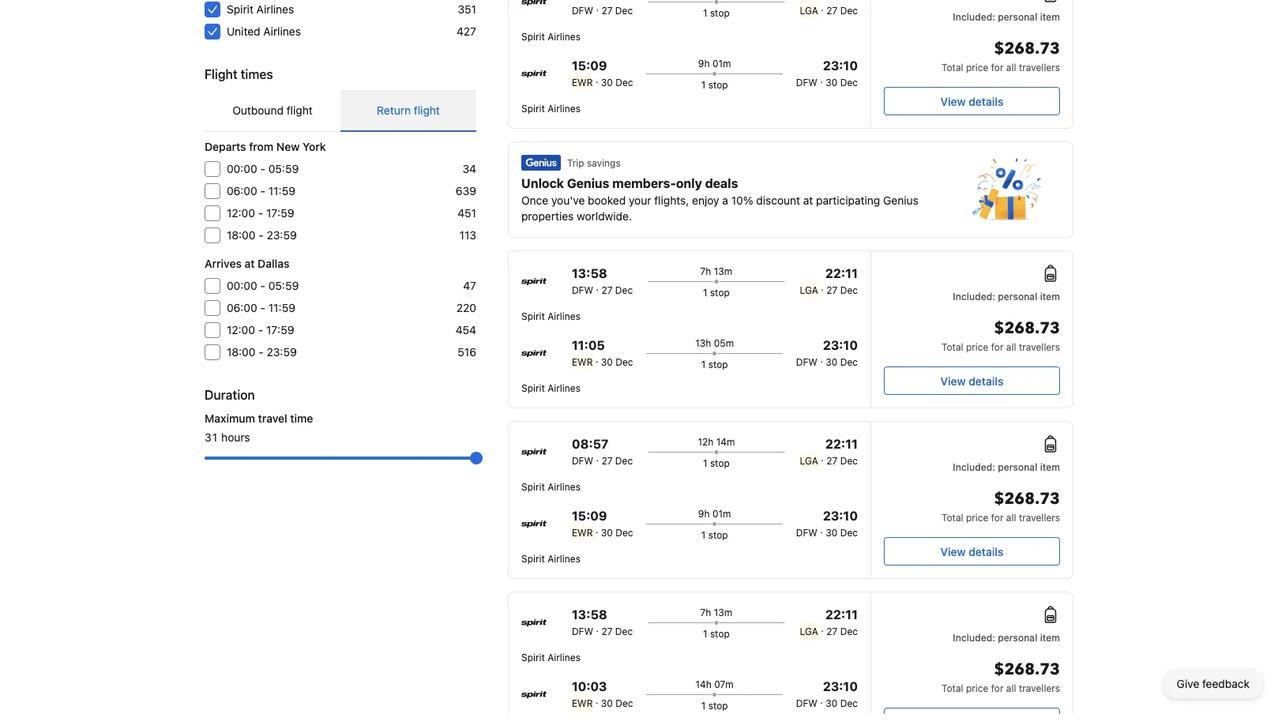 Task type: describe. For each thing, give the bounding box(es) containing it.
22:11 lga . 27 dec for 15:09
[[800, 437, 858, 466]]

you've
[[551, 194, 585, 207]]

give
[[1177, 677, 1200, 691]]

14m
[[716, 436, 735, 447]]

total for 13:58
[[942, 341, 964, 352]]

dfw inside 08:57 dfw . 27 dec
[[572, 455, 593, 466]]

13:58 dfw . 27 dec for 11:05
[[572, 266, 633, 295]]

$268.73 total price for all travellers for 08:57
[[942, 488, 1060, 523]]

- for 451
[[258, 207, 263, 220]]

22:11 for 11:05
[[826, 266, 858, 281]]

05:59 for new
[[268, 162, 299, 175]]

4 included: from the top
[[953, 632, 996, 643]]

booked
[[588, 194, 626, 207]]

maximum
[[205, 412, 255, 425]]

1 23:10 dfw . 30 dec from the top
[[796, 58, 858, 88]]

427
[[457, 25, 476, 38]]

18:00 for arrives
[[227, 346, 256, 359]]

4 all from the top
[[1006, 683, 1016, 694]]

1 ewr from the top
[[572, 77, 593, 88]]

454
[[456, 324, 476, 337]]

4 travellers from the top
[[1019, 683, 1060, 694]]

15:09 ewr . 30 dec for 08:57
[[572, 508, 633, 538]]

$268.73 for 08:57
[[994, 488, 1060, 510]]

time
[[290, 412, 313, 425]]

14h 07m
[[696, 679, 734, 690]]

included: for view details button corresponding to 13:58
[[953, 291, 996, 302]]

08:57 dfw . 27 dec
[[572, 437, 633, 466]]

3 item from the top
[[1040, 461, 1060, 472]]

ewr inside '10:03 ewr . 30 dec'
[[572, 698, 593, 709]]

lga . 27 dec
[[800, 2, 858, 16]]

all for dfw
[[1006, 62, 1016, 73]]

. inside '10:03 ewr . 30 dec'
[[596, 694, 598, 706]]

3 ewr from the top
[[572, 527, 593, 538]]

members-
[[612, 176, 676, 191]]

1 details from the top
[[969, 95, 1004, 108]]

price for 13:58
[[966, 341, 989, 352]]

1 view from the top
[[941, 95, 966, 108]]

22:11 for 15:09
[[826, 437, 858, 452]]

3 23:10 from the top
[[823, 508, 858, 523]]

travellers for dfw
[[1019, 62, 1060, 73]]

price for 08:57
[[966, 512, 989, 523]]

639
[[456, 184, 476, 198]]

- for 454
[[258, 324, 263, 337]]

10:03
[[572, 679, 607, 694]]

give feedback
[[1177, 677, 1250, 691]]

1 vertical spatial at
[[245, 257, 255, 270]]

dec inside '10:03 ewr . 30 dec'
[[616, 698, 633, 709]]

arrives at dallas
[[205, 257, 290, 270]]

17:59 for new
[[266, 207, 294, 220]]

17:59 for dallas
[[266, 324, 294, 337]]

7h for 10:03
[[700, 607, 711, 618]]

- for 47
[[260, 279, 265, 292]]

10%
[[731, 194, 753, 207]]

11:59 for new
[[268, 184, 295, 198]]

only
[[676, 176, 702, 191]]

08:57
[[572, 437, 609, 452]]

enjoy
[[692, 194, 719, 207]]

06:00 for arrives
[[227, 301, 257, 314]]

travellers for 13:58
[[1019, 341, 1060, 352]]

4 for from the top
[[991, 683, 1004, 694]]

18:00 - 23:59 for from
[[227, 229, 297, 242]]

for for 08:57
[[991, 512, 1004, 523]]

13m for 10:03
[[714, 607, 733, 618]]

13:58 for 11:05
[[572, 266, 607, 281]]

15:09 for 08:57
[[572, 508, 607, 523]]

discount
[[756, 194, 800, 207]]

times
[[241, 67, 273, 82]]

hours
[[221, 431, 250, 444]]

1 23:10 from the top
[[823, 58, 858, 73]]

dec inside 08:57 dfw . 27 dec
[[615, 455, 633, 466]]

12:00 for arrives
[[227, 324, 255, 337]]

11:05
[[572, 338, 605, 353]]

flight for return flight
[[414, 104, 440, 117]]

total for dfw
[[942, 62, 964, 73]]

18:00 for departs
[[227, 229, 256, 242]]

23:59 for dallas
[[267, 346, 297, 359]]

unlock
[[521, 176, 564, 191]]

4 price from the top
[[966, 683, 989, 694]]

7h 13m for 11:05
[[700, 265, 733, 277]]

. inside 08:57 dfw . 27 dec
[[596, 452, 599, 463]]

- for 639
[[260, 184, 265, 198]]

price for dfw
[[966, 62, 989, 73]]

all for 08:57
[[1006, 512, 1016, 523]]

return flight button
[[341, 90, 476, 131]]

01m for dfw
[[713, 58, 731, 69]]

deals
[[705, 176, 738, 191]]

2 item from the top
[[1040, 291, 1060, 302]]

duration
[[205, 388, 255, 403]]

departs from new york
[[205, 140, 326, 153]]

$268.73 total price for all travellers for dfw
[[942, 38, 1060, 73]]

9h for 08:57
[[698, 508, 710, 519]]

4 total from the top
[[942, 683, 964, 694]]

flight for outbound flight
[[287, 104, 313, 117]]

113
[[460, 229, 476, 242]]

dallas
[[258, 257, 290, 270]]

00:00 for arrives
[[227, 279, 257, 292]]

12:00 - 17:59 for at
[[227, 324, 294, 337]]

dec inside 11:05 ewr . 30 dec
[[616, 356, 633, 367]]

05:59 for dallas
[[268, 279, 299, 292]]

united airlines
[[227, 25, 301, 38]]

451
[[458, 207, 476, 220]]

2 personal from the top
[[998, 291, 1038, 302]]

departs
[[205, 140, 246, 153]]

9h for dfw
[[698, 58, 710, 69]]

516
[[458, 346, 476, 359]]

01m for 08:57
[[713, 508, 731, 519]]

4 $268.73 from the top
[[994, 659, 1060, 681]]

220
[[456, 301, 476, 314]]

4 item from the top
[[1040, 632, 1060, 643]]

feedback
[[1203, 677, 1250, 691]]

travellers for 08:57
[[1019, 512, 1060, 523]]

for for dfw
[[991, 62, 1004, 73]]

lga for 11:05
[[800, 284, 818, 295]]

1 personal from the top
[[998, 11, 1038, 22]]

$268.73 for 13:58
[[994, 318, 1060, 339]]

ewr inside 11:05 ewr . 30 dec
[[572, 356, 593, 367]]

once
[[521, 194, 548, 207]]

351
[[458, 3, 476, 16]]

flight times
[[205, 67, 273, 82]]

22:11 lga . 27 dec for 10:03
[[800, 607, 858, 637]]

view for 13:58
[[941, 374, 966, 388]]

12h
[[698, 436, 714, 447]]

outbound
[[232, 104, 284, 117]]

total for 08:57
[[942, 512, 964, 523]]

trip
[[567, 157, 584, 168]]

at inside unlock genius members-only deals once you've booked your flights, enjoy a 10% discount at participating genius properties worldwide.
[[803, 194, 813, 207]]

1 item from the top
[[1040, 11, 1060, 22]]

flights,
[[654, 194, 689, 207]]

34
[[463, 162, 476, 175]]

00:00 - 05:59 for from
[[227, 162, 299, 175]]

dec inside lga . 27 dec
[[840, 5, 858, 16]]

give feedback button
[[1164, 670, 1263, 698]]

1 vertical spatial genius
[[883, 194, 919, 207]]

properties
[[521, 210, 574, 223]]

york
[[303, 140, 326, 153]]



Task type: locate. For each thing, give the bounding box(es) containing it.
2 05:59 from the top
[[268, 279, 299, 292]]

2 travellers from the top
[[1019, 341, 1060, 352]]

27
[[602, 5, 613, 16], [827, 5, 838, 16], [602, 284, 613, 295], [827, 284, 838, 295], [602, 455, 613, 466], [827, 455, 838, 466], [602, 626, 613, 637], [827, 626, 838, 637]]

2 all from the top
[[1006, 341, 1016, 352]]

2 18:00 from the top
[[227, 346, 256, 359]]

0 vertical spatial 9h
[[698, 58, 710, 69]]

1 vertical spatial 12:00 - 17:59
[[227, 324, 294, 337]]

flight inside outbound flight button
[[287, 104, 313, 117]]

7h 13m up 14h 07m
[[700, 607, 733, 618]]

22:11
[[826, 266, 858, 281], [826, 437, 858, 452], [826, 607, 858, 622]]

2 vertical spatial details
[[969, 545, 1004, 558]]

2 included: from the top
[[953, 291, 996, 302]]

2 lga from the top
[[800, 284, 818, 295]]

.
[[596, 2, 599, 13], [821, 2, 824, 13], [596, 73, 598, 85], [820, 73, 823, 85], [596, 281, 599, 292], [821, 281, 824, 292], [596, 353, 598, 364], [820, 353, 823, 364], [596, 452, 599, 463], [821, 452, 824, 463], [596, 524, 598, 535], [820, 524, 823, 535], [596, 623, 599, 634], [821, 623, 824, 634], [596, 694, 598, 706], [820, 694, 823, 706]]

31
[[205, 431, 218, 444]]

flight right return
[[414, 104, 440, 117]]

30 inside 11:05 ewr . 30 dec
[[601, 356, 613, 367]]

12:00 - 17:59 down dallas
[[227, 324, 294, 337]]

1 22:11 lga . 27 dec from the top
[[800, 266, 858, 295]]

1 7h 13m from the top
[[700, 265, 733, 277]]

17:59
[[266, 207, 294, 220], [266, 324, 294, 337]]

1 vertical spatial 17:59
[[266, 324, 294, 337]]

new
[[276, 140, 300, 153]]

1 vertical spatial 7h
[[700, 607, 711, 618]]

travellers
[[1019, 62, 1060, 73], [1019, 341, 1060, 352], [1019, 512, 1060, 523], [1019, 683, 1060, 694]]

3 total from the top
[[942, 512, 964, 523]]

13h
[[695, 337, 711, 348]]

2 vertical spatial 22:11 lga . 27 dec
[[800, 607, 858, 637]]

00:00 - 05:59 down from
[[227, 162, 299, 175]]

flight inside return flight button
[[414, 104, 440, 117]]

3 22:11 from the top
[[826, 607, 858, 622]]

06:00
[[227, 184, 257, 198], [227, 301, 257, 314]]

01m
[[713, 58, 731, 69], [713, 508, 731, 519]]

12:00 up arrives at dallas
[[227, 207, 255, 220]]

1 15:09 ewr . 30 dec from the top
[[572, 58, 633, 88]]

3 23:10 dfw . 30 dec from the top
[[796, 508, 858, 538]]

0 vertical spatial 05:59
[[268, 162, 299, 175]]

1 vertical spatial 06:00 - 11:59
[[227, 301, 295, 314]]

outbound flight button
[[205, 90, 341, 131]]

item
[[1040, 11, 1060, 22], [1040, 291, 1060, 302], [1040, 461, 1060, 472], [1040, 632, 1060, 643]]

1 vertical spatial view details
[[941, 374, 1004, 388]]

2 06:00 from the top
[[227, 301, 257, 314]]

00:00 - 05:59 for at
[[227, 279, 299, 292]]

from
[[249, 140, 274, 153]]

1 horizontal spatial at
[[803, 194, 813, 207]]

0 vertical spatial at
[[803, 194, 813, 207]]

13:58 up "10:03"
[[572, 607, 607, 622]]

0 vertical spatial 12:00
[[227, 207, 255, 220]]

0 vertical spatial 13:58 dfw . 27 dec
[[572, 266, 633, 295]]

1 06:00 from the top
[[227, 184, 257, 198]]

18:00
[[227, 229, 256, 242], [227, 346, 256, 359]]

-
[[260, 162, 265, 175], [260, 184, 265, 198], [258, 207, 263, 220], [259, 229, 264, 242], [260, 279, 265, 292], [260, 301, 265, 314], [258, 324, 263, 337], [259, 346, 264, 359]]

lga inside lga . 27 dec
[[800, 5, 818, 16]]

1 00:00 from the top
[[227, 162, 257, 175]]

4 lga from the top
[[800, 626, 818, 637]]

1 22:11 from the top
[[826, 266, 858, 281]]

2 for from the top
[[991, 341, 1004, 352]]

15:09 down dfw . 27 dec
[[572, 58, 607, 73]]

flight up new
[[287, 104, 313, 117]]

0 vertical spatial view details
[[941, 95, 1004, 108]]

1 vertical spatial 7h 13m
[[700, 607, 733, 618]]

1 18:00 - 23:59 from the top
[[227, 229, 297, 242]]

1 06:00 - 11:59 from the top
[[227, 184, 295, 198]]

2 13:58 dfw . 27 dec from the top
[[572, 607, 633, 637]]

1 vertical spatial 05:59
[[268, 279, 299, 292]]

2 23:59 from the top
[[267, 346, 297, 359]]

details for 08:57
[[969, 545, 1004, 558]]

at
[[803, 194, 813, 207], [245, 257, 255, 270]]

18:00 - 23:59 up duration
[[227, 346, 297, 359]]

maximum travel time 31 hours
[[205, 412, 313, 444]]

3 view from the top
[[941, 545, 966, 558]]

participating
[[816, 194, 880, 207]]

3 view details button from the top
[[884, 537, 1060, 566]]

4 ewr from the top
[[572, 698, 593, 709]]

lga for 10:03
[[800, 626, 818, 637]]

2 23:10 dfw . 30 dec from the top
[[796, 338, 858, 367]]

15:09 ewr . 30 dec for dfw
[[572, 58, 633, 88]]

1 vertical spatial 01m
[[713, 508, 731, 519]]

included: for view details button corresponding to 08:57
[[953, 461, 996, 472]]

14h
[[696, 679, 712, 690]]

11:59 down new
[[268, 184, 295, 198]]

details
[[969, 95, 1004, 108], [969, 374, 1004, 388], [969, 545, 1004, 558]]

9h 01m for dfw
[[698, 58, 731, 69]]

unlock genius members-only deals once you've booked your flights, enjoy a 10% discount at participating genius properties worldwide.
[[521, 176, 919, 223]]

1 vertical spatial 11:59
[[268, 301, 295, 314]]

05:59 down new
[[268, 162, 299, 175]]

travel
[[258, 412, 287, 425]]

1 price from the top
[[966, 62, 989, 73]]

0 vertical spatial 7h 13m
[[700, 265, 733, 277]]

2 22:11 from the top
[[826, 437, 858, 452]]

0 horizontal spatial flight
[[287, 104, 313, 117]]

2 vertical spatial view details
[[941, 545, 1004, 558]]

22:11 lga . 27 dec for 11:05
[[800, 266, 858, 295]]

10:03 ewr . 30 dec
[[572, 679, 633, 709]]

23:10 dfw . 30 dec
[[796, 58, 858, 88], [796, 338, 858, 367], [796, 508, 858, 538], [796, 679, 858, 709]]

13:58 dfw . 27 dec up "10:03"
[[572, 607, 633, 637]]

06:00 - 11:59 down from
[[227, 184, 295, 198]]

0 vertical spatial genius
[[567, 176, 609, 191]]

30 inside '10:03 ewr . 30 dec'
[[601, 698, 613, 709]]

worldwide.
[[577, 210, 632, 223]]

12h 14m
[[698, 436, 735, 447]]

23:10
[[823, 58, 858, 73], [823, 338, 858, 353], [823, 508, 858, 523], [823, 679, 858, 694]]

genius image
[[521, 155, 561, 171], [521, 155, 561, 171], [972, 158, 1041, 221]]

0 vertical spatial 11:59
[[268, 184, 295, 198]]

13:58 for 10:03
[[572, 607, 607, 622]]

all
[[1006, 62, 1016, 73], [1006, 341, 1016, 352], [1006, 512, 1016, 523], [1006, 683, 1016, 694]]

tab list containing outbound flight
[[205, 90, 476, 133]]

1 12:00 from the top
[[227, 207, 255, 220]]

0 vertical spatial 17:59
[[266, 207, 294, 220]]

1 vertical spatial 23:59
[[267, 346, 297, 359]]

2 17:59 from the top
[[266, 324, 294, 337]]

00:00 - 05:59 down dallas
[[227, 279, 299, 292]]

for for 13:58
[[991, 341, 1004, 352]]

2 vertical spatial view
[[941, 545, 966, 558]]

2 15:09 ewr . 30 dec from the top
[[572, 508, 633, 538]]

7h 13m down a
[[700, 265, 733, 277]]

2 13m from the top
[[714, 607, 733, 618]]

0 vertical spatial 13m
[[714, 265, 733, 277]]

. inside lga . 27 dec
[[821, 2, 824, 13]]

view details button for 13:58
[[884, 367, 1060, 395]]

flight
[[287, 104, 313, 117], [414, 104, 440, 117]]

17:59 up dallas
[[266, 207, 294, 220]]

15:09 down 08:57 dfw . 27 dec
[[572, 508, 607, 523]]

1 vertical spatial 00:00
[[227, 279, 257, 292]]

2 9h from the top
[[698, 508, 710, 519]]

0 vertical spatial 18:00
[[227, 229, 256, 242]]

7h
[[700, 265, 711, 277], [700, 607, 711, 618]]

1 00:00 - 05:59 from the top
[[227, 162, 299, 175]]

1 flight from the left
[[287, 104, 313, 117]]

. inside dfw . 27 dec
[[596, 2, 599, 13]]

1 vertical spatial details
[[969, 374, 1004, 388]]

1 view details from the top
[[941, 95, 1004, 108]]

07m
[[714, 679, 734, 690]]

06:00 down arrives at dallas
[[227, 301, 257, 314]]

1 horizontal spatial genius
[[883, 194, 919, 207]]

13:58 down worldwide. on the top left of page
[[572, 266, 607, 281]]

1 vertical spatial 18:00
[[227, 346, 256, 359]]

0 vertical spatial 9h 01m
[[698, 58, 731, 69]]

arrives
[[205, 257, 242, 270]]

united
[[227, 25, 260, 38]]

airlines
[[257, 3, 294, 16], [263, 25, 301, 38], [548, 31, 581, 42], [548, 103, 581, 114], [548, 310, 581, 322], [548, 382, 581, 393], [548, 481, 581, 492], [548, 553, 581, 564], [548, 652, 581, 663]]

0 vertical spatial 15:09 ewr . 30 dec
[[572, 58, 633, 88]]

2 view details button from the top
[[884, 367, 1060, 395]]

1 vertical spatial 06:00
[[227, 301, 257, 314]]

00:00 down arrives at dallas
[[227, 279, 257, 292]]

2 15:09 from the top
[[572, 508, 607, 523]]

11:05 ewr . 30 dec
[[572, 338, 633, 367]]

ewr
[[572, 77, 593, 88], [572, 356, 593, 367], [572, 527, 593, 538], [572, 698, 593, 709]]

1 stop
[[703, 7, 730, 18], [701, 79, 728, 90], [703, 287, 730, 298], [701, 359, 728, 370], [703, 457, 730, 469], [701, 529, 728, 540], [703, 628, 730, 639], [701, 700, 728, 711]]

06:00 down departs
[[227, 184, 257, 198]]

7h 13m
[[700, 265, 733, 277], [700, 607, 733, 618]]

1 horizontal spatial flight
[[414, 104, 440, 117]]

17:59 down dallas
[[266, 324, 294, 337]]

00:00
[[227, 162, 257, 175], [227, 279, 257, 292]]

2 view from the top
[[941, 374, 966, 388]]

0 vertical spatial 22:11 lga . 27 dec
[[800, 266, 858, 295]]

22:11 lga . 27 dec
[[800, 266, 858, 295], [800, 437, 858, 466], [800, 607, 858, 637]]

1 vertical spatial 15:09 ewr . 30 dec
[[572, 508, 633, 538]]

0 vertical spatial 00:00
[[227, 162, 257, 175]]

23:59 up dallas
[[267, 229, 297, 242]]

0 vertical spatial view
[[941, 95, 966, 108]]

dfw . 27 dec
[[572, 2, 633, 16]]

12:00 up duration
[[227, 324, 255, 337]]

0 vertical spatial details
[[969, 95, 1004, 108]]

2 7h from the top
[[700, 607, 711, 618]]

1 vertical spatial 00:00 - 05:59
[[227, 279, 299, 292]]

9h
[[698, 58, 710, 69], [698, 508, 710, 519]]

2 included: personal item from the top
[[953, 291, 1060, 302]]

11:59
[[268, 184, 295, 198], [268, 301, 295, 314]]

at left dallas
[[245, 257, 255, 270]]

2 22:11 lga . 27 dec from the top
[[800, 437, 858, 466]]

included: for third view details button from the bottom of the page
[[953, 11, 996, 22]]

1 vertical spatial 9h
[[698, 508, 710, 519]]

2 flight from the left
[[414, 104, 440, 117]]

1 13:58 dfw . 27 dec from the top
[[572, 266, 633, 295]]

15:09 ewr . 30 dec down 08:57 dfw . 27 dec
[[572, 508, 633, 538]]

1 vertical spatial 13m
[[714, 607, 733, 618]]

2 total from the top
[[942, 341, 964, 352]]

1 included: from the top
[[953, 11, 996, 22]]

15:09 ewr . 30 dec down dfw . 27 dec
[[572, 58, 633, 88]]

9h 01m
[[698, 58, 731, 69], [698, 508, 731, 519]]

3 all from the top
[[1006, 512, 1016, 523]]

27 inside lga . 27 dec
[[827, 5, 838, 16]]

1 12:00 - 17:59 from the top
[[227, 207, 294, 220]]

9h 01m for 08:57
[[698, 508, 731, 519]]

27 inside dfw . 27 dec
[[602, 5, 613, 16]]

1
[[703, 7, 708, 18], [701, 79, 706, 90], [703, 287, 708, 298], [701, 359, 706, 370], [703, 457, 708, 469], [701, 529, 706, 540], [703, 628, 708, 639], [701, 700, 706, 711]]

3 travellers from the top
[[1019, 512, 1060, 523]]

1 13:58 from the top
[[572, 266, 607, 281]]

1 travellers from the top
[[1019, 62, 1060, 73]]

0 vertical spatial 12:00 - 17:59
[[227, 207, 294, 220]]

. inside 11:05 ewr . 30 dec
[[596, 353, 598, 364]]

genius down trip savings
[[567, 176, 609, 191]]

3 22:11 lga . 27 dec from the top
[[800, 607, 858, 637]]

23:59 up travel
[[267, 346, 297, 359]]

4 $268.73 total price for all travellers from the top
[[942, 659, 1060, 694]]

2 01m from the top
[[713, 508, 731, 519]]

0 vertical spatial view details button
[[884, 87, 1060, 115]]

0 vertical spatial 01m
[[713, 58, 731, 69]]

18:00 up duration
[[227, 346, 256, 359]]

your
[[629, 194, 651, 207]]

view details button for 08:57
[[884, 537, 1060, 566]]

0 vertical spatial 23:59
[[267, 229, 297, 242]]

0 vertical spatial 18:00 - 23:59
[[227, 229, 297, 242]]

1 15:09 from the top
[[572, 58, 607, 73]]

3 for from the top
[[991, 512, 1004, 523]]

1 lga from the top
[[800, 5, 818, 16]]

23:59 for new
[[267, 229, 297, 242]]

12:00 - 17:59 for from
[[227, 207, 294, 220]]

1 for from the top
[[991, 62, 1004, 73]]

flight
[[205, 67, 238, 82]]

06:00 for departs
[[227, 184, 257, 198]]

view
[[941, 95, 966, 108], [941, 374, 966, 388], [941, 545, 966, 558]]

$268.73 total price for all travellers
[[942, 38, 1060, 73], [942, 318, 1060, 352], [942, 488, 1060, 523], [942, 659, 1060, 694]]

2 vertical spatial 22:11
[[826, 607, 858, 622]]

- for 34
[[260, 162, 265, 175]]

0 vertical spatial 06:00
[[227, 184, 257, 198]]

12:00 - 17:59
[[227, 207, 294, 220], [227, 324, 294, 337]]

15:09 ewr . 30 dec
[[572, 58, 633, 88], [572, 508, 633, 538]]

1 all from the top
[[1006, 62, 1016, 73]]

1 7h from the top
[[700, 265, 711, 277]]

view details for 13:58
[[941, 374, 1004, 388]]

3 included: personal item from the top
[[953, 461, 1060, 472]]

2 12:00 from the top
[[227, 324, 255, 337]]

1 vertical spatial 12:00
[[227, 324, 255, 337]]

7h 13m for 10:03
[[700, 607, 733, 618]]

dfw inside dfw . 27 dec
[[572, 5, 593, 16]]

4 23:10 from the top
[[823, 679, 858, 694]]

3 details from the top
[[969, 545, 1004, 558]]

- for 220
[[260, 301, 265, 314]]

11:59 for dallas
[[268, 301, 295, 314]]

06:00 - 11:59
[[227, 184, 295, 198], [227, 301, 295, 314]]

12:00 - 17:59 up dallas
[[227, 207, 294, 220]]

18:00 - 23:59 up dallas
[[227, 229, 297, 242]]

06:00 - 11:59 for at
[[227, 301, 295, 314]]

2 vertical spatial view details button
[[884, 537, 1060, 566]]

13:58 dfw . 27 dec for 10:03
[[572, 607, 633, 637]]

all for 13:58
[[1006, 341, 1016, 352]]

47
[[463, 279, 476, 292]]

1 vertical spatial 13:58 dfw . 27 dec
[[572, 607, 633, 637]]

4 personal from the top
[[998, 632, 1038, 643]]

$268.73 for dfw
[[994, 38, 1060, 60]]

2 7h 13m from the top
[[700, 607, 733, 618]]

2 23:10 from the top
[[823, 338, 858, 353]]

- for 516
[[259, 346, 264, 359]]

3 personal from the top
[[998, 461, 1038, 472]]

7h up 14h
[[700, 607, 711, 618]]

27 inside 08:57 dfw . 27 dec
[[602, 455, 613, 466]]

genius right participating
[[883, 194, 919, 207]]

1 9h 01m from the top
[[698, 58, 731, 69]]

- for 113
[[259, 229, 264, 242]]

18:00 - 23:59 for at
[[227, 346, 297, 359]]

return flight
[[377, 104, 440, 117]]

2 $268.73 from the top
[[994, 318, 1060, 339]]

23:59
[[267, 229, 297, 242], [267, 346, 297, 359]]

1 view details button from the top
[[884, 87, 1060, 115]]

4 included: personal item from the top
[[953, 632, 1060, 643]]

06:00 - 11:59 for from
[[227, 184, 295, 198]]

12:00 for departs
[[227, 207, 255, 220]]

05:59 down dallas
[[268, 279, 299, 292]]

1 23:59 from the top
[[267, 229, 297, 242]]

06:00 - 11:59 down dallas
[[227, 301, 295, 314]]

0 vertical spatial 06:00 - 11:59
[[227, 184, 295, 198]]

savings
[[587, 157, 621, 168]]

view details for 08:57
[[941, 545, 1004, 558]]

4 23:10 dfw . 30 dec from the top
[[796, 679, 858, 709]]

a
[[722, 194, 728, 207]]

details for 13:58
[[969, 374, 1004, 388]]

1 total from the top
[[942, 62, 964, 73]]

1 vertical spatial 15:09
[[572, 508, 607, 523]]

1 $268.73 total price for all travellers from the top
[[942, 38, 1060, 73]]

1 vertical spatial view
[[941, 374, 966, 388]]

13h 05m
[[695, 337, 734, 348]]

0 vertical spatial 00:00 - 05:59
[[227, 162, 299, 175]]

1 9h from the top
[[698, 58, 710, 69]]

18:00 up arrives at dallas
[[227, 229, 256, 242]]

0 vertical spatial 13:58
[[572, 266, 607, 281]]

1 vertical spatial 9h 01m
[[698, 508, 731, 519]]

15:09 for dfw
[[572, 58, 607, 73]]

2 price from the top
[[966, 341, 989, 352]]

personal
[[998, 11, 1038, 22], [998, 291, 1038, 302], [998, 461, 1038, 472], [998, 632, 1038, 643]]

0 vertical spatial 15:09
[[572, 58, 607, 73]]

13m for 11:05
[[714, 265, 733, 277]]

2 $268.73 total price for all travellers from the top
[[942, 318, 1060, 352]]

tab list
[[205, 90, 476, 133]]

trip savings
[[567, 157, 621, 168]]

7h for 11:05
[[700, 265, 711, 277]]

12:00
[[227, 207, 255, 220], [227, 324, 255, 337]]

view details button
[[884, 87, 1060, 115], [884, 367, 1060, 395], [884, 537, 1060, 566]]

13m down a
[[714, 265, 733, 277]]

genius
[[567, 176, 609, 191], [883, 194, 919, 207]]

13:58 dfw . 27 dec down worldwide. on the top left of page
[[572, 266, 633, 295]]

22:11 for 10:03
[[826, 607, 858, 622]]

0 horizontal spatial at
[[245, 257, 255, 270]]

1 vertical spatial view details button
[[884, 367, 1060, 395]]

view for 08:57
[[941, 545, 966, 558]]

lga for 15:09
[[800, 455, 818, 466]]

2 00:00 - 05:59 from the top
[[227, 279, 299, 292]]

included: personal item
[[953, 11, 1060, 22], [953, 291, 1060, 302], [953, 461, 1060, 472], [953, 632, 1060, 643]]

11:59 down dallas
[[268, 301, 295, 314]]

$268.73 total price for all travellers for 13:58
[[942, 318, 1060, 352]]

0 vertical spatial 22:11
[[826, 266, 858, 281]]

for
[[991, 62, 1004, 73], [991, 341, 1004, 352], [991, 512, 1004, 523], [991, 683, 1004, 694]]

1 vertical spatial 22:11
[[826, 437, 858, 452]]

return
[[377, 104, 411, 117]]

0 vertical spatial 7h
[[700, 265, 711, 277]]

1 included: personal item from the top
[[953, 11, 1060, 22]]

1 vertical spatial 18:00 - 23:59
[[227, 346, 297, 359]]

2 18:00 - 23:59 from the top
[[227, 346, 297, 359]]

1 vertical spatial 22:11 lga . 27 dec
[[800, 437, 858, 466]]

3 $268.73 total price for all travellers from the top
[[942, 488, 1060, 523]]

outbound flight
[[232, 104, 313, 117]]

00:00 for departs
[[227, 162, 257, 175]]

05m
[[714, 337, 734, 348]]

7h down enjoy at the right of the page
[[700, 265, 711, 277]]

00:00 down departs
[[227, 162, 257, 175]]

13m up 07m
[[714, 607, 733, 618]]

1 vertical spatial 13:58
[[572, 607, 607, 622]]

0 horizontal spatial genius
[[567, 176, 609, 191]]

at right discount on the top of the page
[[803, 194, 813, 207]]

30
[[601, 77, 613, 88], [826, 77, 838, 88], [601, 356, 613, 367], [826, 356, 838, 367], [601, 527, 613, 538], [826, 527, 838, 538], [601, 698, 613, 709], [826, 698, 838, 709]]

dec inside dfw . 27 dec
[[615, 5, 633, 16]]

3 included: from the top
[[953, 461, 996, 472]]

2 11:59 from the top
[[268, 301, 295, 314]]

2 ewr from the top
[[572, 356, 593, 367]]

dec
[[615, 5, 633, 16], [840, 5, 858, 16], [616, 77, 633, 88], [840, 77, 858, 88], [615, 284, 633, 295], [840, 284, 858, 295], [616, 356, 633, 367], [840, 356, 858, 367], [615, 455, 633, 466], [840, 455, 858, 466], [616, 527, 633, 538], [840, 527, 858, 538], [615, 626, 633, 637], [840, 626, 858, 637], [616, 698, 633, 709], [840, 698, 858, 709]]



Task type: vqa. For each thing, say whether or not it's contained in the screenshot.
08:57 for
yes



